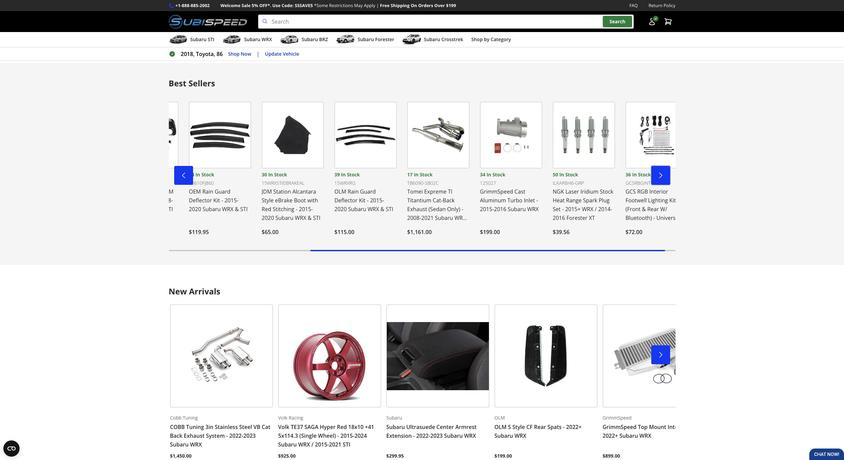 Task type: locate. For each thing, give the bounding box(es) containing it.
/ inside 50 in stock ilkar8h6-grp ngk laser iridium stock heat range spark plug set - 2015+ wrx / 2014- 2016 forester xt
[[595, 205, 597, 213]]

1 horizontal spatial deflector
[[335, 197, 358, 204]]

stock up e3610fj860
[[202, 171, 215, 178]]

stock up "15wrxrg"
[[347, 171, 360, 178]]

2022+ up "$899.00"
[[603, 432, 619, 439]]

2016 down set
[[553, 214, 566, 222]]

0 horizontal spatial rain
[[203, 188, 214, 195]]

shop now up crosstrek
[[439, 24, 462, 30]]

stock up sb02c
[[420, 171, 433, 178]]

$39.56
[[553, 228, 570, 236]]

may
[[355, 2, 363, 8]]

wheels
[[507, 1, 546, 15]]

deflector down "15wrxrg"
[[335, 197, 358, 204]]

/ down 2018-
[[162, 205, 164, 213]]

& inside 30 in stock 15wrxstiebrakeal jdm station alcantara style ebrake boot with red stitching - 2015- 2020 subaru wrx & sti
[[308, 214, 312, 222]]

red left 18x10
[[337, 423, 347, 431]]

1 vertical spatial 2016
[[553, 214, 566, 222]]

stock inside 36 in stock gcsrbgint gcs rgb interior footwell lighting kit (front & rear w/ bluetooth) - universal
[[639, 171, 652, 178]]

guard for oem
[[215, 188, 231, 195]]

stock for gcs
[[639, 171, 652, 178]]

2016 inside "34 in stock 125027 grimmspeed cast aluminum turbo inlet - 2015-2016 subaru wrx"
[[495, 205, 507, 213]]

shop now down subaru wrx dropdown button
[[228, 51, 251, 57]]

3 kit from the left
[[670, 197, 677, 204]]

guard inside 39 in stock 15wrxrg olm rain guard deflector kit - 2015- 2020 subaru wrx & sti
[[360, 188, 376, 195]]

grimmspeed
[[195, 24, 225, 30], [481, 188, 514, 195], [603, 415, 632, 421], [603, 423, 637, 431]]

wrx inside "subispeed facelift jdm style drl bezel - 2018- 2021 subaru wrx / sti"
[[149, 205, 161, 213]]

grimmspeed grimmspeed top mount intercooler - 2022+ subaru wrx
[[603, 415, 700, 439]]

kit inside 39 in stock 15wrxrg olm rain guard deflector kit - 2015- 2020 subaru wrx & sti
[[359, 197, 366, 204]]

0 vertical spatial volk
[[278, 415, 288, 421]]

0 horizontal spatial red
[[262, 205, 272, 213]]

volk left racing
[[278, 415, 288, 421]]

0 horizontal spatial kit
[[214, 197, 220, 204]]

back down ti at the right top of the page
[[443, 197, 455, 204]]

$199.00
[[481, 228, 500, 236], [495, 453, 513, 459]]

0 vertical spatial shop now
[[439, 24, 462, 30]]

/ left 2014-
[[595, 205, 597, 213]]

0 horizontal spatial guard
[[215, 188, 231, 195]]

rain inside 24 in stock e3610fj860 oem rain guard deflector kit - 2015- 2020 subaru wrx & sti
[[203, 188, 214, 195]]

forester left a subaru crosstrek thumbnail image
[[376, 36, 395, 43]]

stock up 125027
[[493, 171, 506, 178]]

te37
[[291, 423, 303, 431]]

2024
[[355, 432, 367, 439]]

4 in from the left
[[414, 171, 419, 178]]

2022+
[[567, 423, 582, 431], [603, 432, 619, 439]]

in for gcs
[[633, 171, 638, 178]]

shop right 86
[[228, 51, 240, 57]]

0 vertical spatial 2022+
[[567, 423, 582, 431]]

wrx inside "17 in stock tb6090-sb02c tomei expreme ti titantium cat-back exhaust (sedan only) - 2008-2021 subaru wrx & sti"
[[455, 214, 466, 222]]

0 vertical spatial now
[[452, 24, 462, 30]]

sti inside 24 in stock e3610fj860 oem rain guard deflector kit - 2015- 2020 subaru wrx & sti
[[240, 205, 248, 213]]

category
[[491, 36, 512, 43]]

rain inside 39 in stock 15wrxrg olm rain guard deflector kit - 2015- 2020 subaru wrx & sti
[[348, 188, 359, 195]]

2015- inside 24 in stock e3610fj860 oem rain guard deflector kit - 2015- 2020 subaru wrx & sti
[[225, 197, 239, 204]]

style down "subispeed"
[[116, 197, 128, 204]]

2 horizontal spatial style
[[513, 423, 526, 431]]

new for new arrivals
[[169, 286, 187, 297]]

- inside 30 in stock 15wrxstiebrakeal jdm station alcantara style ebrake boot with red stitching - 2015- 2020 subaru wrx & sti
[[296, 205, 298, 213]]

- inside 36 in stock gcsrbgint gcs rgb interior footwell lighting kit (front & rear w/ bluetooth) - universal
[[654, 214, 656, 222]]

open widget image
[[3, 441, 20, 457]]

0 horizontal spatial jdm
[[163, 188, 174, 195]]

1 vertical spatial 2021
[[422, 214, 434, 222]]

tuning right cobb
[[183, 415, 198, 421]]

in inside "34 in stock 125027 grimmspeed cast aluminum turbo inlet - 2015-2016 subaru wrx"
[[487, 171, 492, 178]]

2023 inside subaru subaru ultrasuede center armrest extension - 2022-2023 subaru wrx
[[431, 432, 443, 439]]

0 vertical spatial olm
[[335, 188, 347, 195]]

shop now
[[439, 24, 462, 30], [228, 51, 251, 57]]

2020 down oem
[[189, 205, 201, 213]]

0 horizontal spatial rear
[[535, 423, 547, 431]]

/ for set
[[595, 205, 597, 213]]

(sedan
[[429, 205, 446, 213]]

new left arrivals
[[169, 286, 187, 297]]

performance.
[[286, 1, 359, 15]]

deflector down oem
[[189, 197, 212, 204]]

in right 17 at the left of the page
[[414, 171, 419, 178]]

shop left by
[[472, 36, 483, 43]]

1 horizontal spatial jdm
[[262, 188, 272, 195]]

now for the bottom 'shop now' link
[[241, 51, 251, 57]]

1 horizontal spatial 2022+
[[603, 432, 619, 439]]

2 rain from the left
[[348, 188, 359, 195]]

boot
[[294, 197, 306, 204]]

1 horizontal spatial red
[[337, 423, 347, 431]]

cobb tuning cobb tuning 3in stainless steel vb cat back exhaust system - 2022-2023 subaru wrx
[[170, 415, 271, 448]]

rain for olm
[[348, 188, 359, 195]]

vehicle
[[283, 51, 300, 57]]

in inside 39 in stock 15wrxrg olm rain guard deflector kit - 2015- 2020 subaru wrx & sti
[[341, 171, 346, 178]]

return
[[649, 2, 663, 8]]

welcome sale 5% off*. use code: sssave5
[[221, 2, 313, 8]]

exhaust down titantium
[[408, 205, 428, 213]]

6 in from the left
[[560, 171, 565, 178]]

0 horizontal spatial style
[[116, 197, 128, 204]]

cobb
[[170, 423, 185, 431]]

sti inside volk racing volk te37 saga hyper red 18x10 +41 5x114.3 (single wheel) - 2015-2024 subaru wrx / 2015-2021 sti
[[343, 441, 351, 448]]

1 vertical spatial tuning
[[186, 423, 204, 431]]

style for olm
[[513, 423, 526, 431]]

0 vertical spatial new
[[433, 1, 457, 15]]

red inside 30 in stock 15wrxstiebrakeal jdm station alcantara style ebrake boot with red stitching - 2015- 2020 subaru wrx & sti
[[262, 205, 272, 213]]

/ inside "subispeed facelift jdm style drl bezel - 2018- 2021 subaru wrx / sti"
[[162, 205, 164, 213]]

hyper
[[320, 423, 336, 431]]

style inside 30 in stock 15wrxstiebrakeal jdm station alcantara style ebrake boot with red stitching - 2015- 2020 subaru wrx & sti
[[262, 197, 274, 204]]

0 horizontal spatial forester
[[376, 36, 395, 43]]

1 guard from the left
[[215, 188, 231, 195]]

1 horizontal spatial rain
[[348, 188, 359, 195]]

/
[[162, 205, 164, 213], [595, 205, 597, 213], [312, 441, 314, 448]]

forester inside 50 in stock ilkar8h6-grp ngk laser iridium stock heat range spark plug set - 2015+ wrx / 2014- 2016 forester xt
[[567, 214, 588, 222]]

1 horizontal spatial shop now link
[[433, 20, 469, 35]]

- inside "34 in stock 125027 grimmspeed cast aluminum turbo inlet - 2015-2016 subaru wrx"
[[537, 197, 539, 204]]

1 vertical spatial now
[[241, 51, 251, 57]]

back down cobb
[[170, 432, 183, 439]]

a subaru wrx thumbnail image image
[[223, 34, 242, 45]]

olm olm s style cf rear spats - 2022+ subaru wrx
[[495, 415, 582, 439]]

in right '36'
[[633, 171, 638, 178]]

stock inside 39 in stock 15wrxrg olm rain guard deflector kit - 2015- 2020 subaru wrx & sti
[[347, 171, 360, 178]]

3 in from the left
[[341, 171, 346, 178]]

& inside 39 in stock 15wrxrg olm rain guard deflector kit - 2015- 2020 subaru wrx & sti
[[381, 205, 385, 213]]

kit inside 36 in stock gcsrbgint gcs rgb interior footwell lighting kit (front & rear w/ bluetooth) - universal
[[670, 197, 677, 204]]

ebrake
[[275, 197, 293, 204]]

34
[[481, 171, 486, 178]]

in inside 24 in stock e3610fj860 oem rain guard deflector kit - 2015- 2020 subaru wrx & sti
[[196, 171, 200, 178]]

subispeed facelift jdm style drl bezel - 2018- 2021 subaru wrx / sti
[[116, 188, 174, 213]]

1 2023 from the left
[[244, 432, 256, 439]]

deflector
[[189, 197, 212, 204], [335, 197, 358, 204]]

subaru inside dropdown button
[[424, 36, 441, 43]]

2020
[[189, 205, 201, 213], [335, 205, 347, 213], [262, 214, 274, 222]]

2 in from the left
[[269, 171, 273, 178]]

0 horizontal spatial exhaust
[[184, 432, 205, 439]]

code:
[[282, 2, 294, 8]]

17 in stock tb6090-sb02c tomei expreme ti titantium cat-back exhaust (sedan only) - 2008-2021 subaru wrx & sti
[[408, 171, 466, 230]]

2021 down "subispeed"
[[116, 205, 129, 213]]

2021 down wheel)
[[329, 441, 342, 448]]

1 horizontal spatial kit
[[359, 197, 366, 204]]

1 horizontal spatial back
[[443, 197, 455, 204]]

wrx inside subaru subaru ultrasuede center armrest extension - 2022-2023 subaru wrx
[[465, 432, 477, 439]]

1 vertical spatial volk
[[278, 423, 290, 431]]

0 vertical spatial red
[[262, 205, 272, 213]]

iridium
[[581, 188, 599, 195]]

1 horizontal spatial 2023
[[431, 432, 443, 439]]

0 horizontal spatial now
[[241, 51, 251, 57]]

/ inside volk racing volk te37 saga hyper red 18x10 +41 5x114.3 (single wheel) - 2015-2024 subaru wrx / 2015-2021 sti
[[312, 441, 314, 448]]

36 in stock gcsrbgint gcs rgb interior footwell lighting kit (front & rear w/ bluetooth) - universal
[[626, 171, 681, 222]]

0 vertical spatial forester
[[376, 36, 395, 43]]

drl
[[130, 197, 140, 204]]

subaru crosstrek
[[424, 36, 464, 43]]

30 in stock 15wrxstiebrakeal jdm station alcantara style ebrake boot with red stitching - 2015- 2020 subaru wrx & sti
[[262, 171, 321, 222]]

2016 inside 50 in stock ilkar8h6-grp ngk laser iridium stock heat range spark plug set - 2015+ wrx / 2014- 2016 forester xt
[[553, 214, 566, 222]]

1 horizontal spatial now
[[452, 24, 462, 30]]

39 in stock 15wrxrg olm rain guard deflector kit - 2015- 2020 subaru wrx & sti
[[335, 171, 394, 213]]

wrx inside olm olm s style cf rear spats - 2022+ subaru wrx
[[515, 432, 527, 439]]

2022-
[[230, 432, 244, 439], [417, 432, 431, 439]]

| down subaru wrx
[[257, 50, 260, 58]]

1 horizontal spatial style
[[262, 197, 274, 204]]

1 jdm from the left
[[163, 188, 174, 195]]

gcs rgb interior footwell lighting kit (front & rear w/ bluetooth) - universal image
[[626, 102, 688, 168]]

in inside 50 in stock ilkar8h6-grp ngk laser iridium stock heat range spark plug set - 2015+ wrx / 2014- 2016 forester xt
[[560, 171, 565, 178]]

rain down e3610fj860
[[203, 188, 214, 195]]

facelift
[[144, 188, 162, 195]]

0 vertical spatial rear
[[648, 205, 660, 213]]

kit inside 24 in stock e3610fj860 oem rain guard deflector kit - 2015- 2020 subaru wrx & sti
[[214, 197, 220, 204]]

quality.
[[176, 1, 218, 15]]

volk up 5x114.3
[[278, 423, 290, 431]]

0 horizontal spatial /
[[162, 205, 164, 213]]

2 kit from the left
[[359, 197, 366, 204]]

1 vertical spatial shop now
[[228, 51, 251, 57]]

rear down lighting
[[648, 205, 660, 213]]

vlkwvdgy41ehr volk te37 saga hyper red 18x10 +41 - 2015+ wrx / 2015+ stix4, image
[[278, 305, 381, 408]]

36
[[626, 171, 632, 178]]

0 vertical spatial |
[[377, 2, 379, 8]]

0 vertical spatial shop now link
[[433, 20, 469, 35]]

1 vertical spatial rear
[[535, 423, 547, 431]]

2 vertical spatial 2021
[[329, 441, 342, 448]]

olmb.47011.1 olm s style carbon fiber rear spats - 2022+ subaru wrx, image
[[495, 305, 598, 408]]

2022- down ultrasuede
[[417, 432, 431, 439]]

& inside 24 in stock e3610fj860 oem rain guard deflector kit - 2015- 2020 subaru wrx & sti
[[235, 205, 239, 213]]

0 horizontal spatial 2022+
[[567, 423, 582, 431]]

2022- down steel
[[230, 432, 244, 439]]

1 vertical spatial exhaust
[[184, 432, 205, 439]]

exhaust
[[408, 205, 428, 213], [184, 432, 205, 439]]

2020 up $65.00
[[262, 214, 274, 222]]

0 horizontal spatial 2023
[[244, 432, 256, 439]]

34 in stock 125027 grimmspeed cast aluminum turbo inlet - 2015-2016 subaru wrx
[[481, 171, 539, 213]]

a subaru crosstrek thumbnail image image
[[403, 34, 422, 45]]

1 horizontal spatial 2022-
[[417, 432, 431, 439]]

2022+ inside grimmspeed grimmspeed top mount intercooler - 2022+ subaru wrx
[[603, 432, 619, 439]]

0 vertical spatial back
[[443, 197, 455, 204]]

- inside 24 in stock e3610fj860 oem rain guard deflector kit - 2015- 2020 subaru wrx & sti
[[222, 197, 223, 204]]

jdm inside "subispeed facelift jdm style drl bezel - 2018- 2021 subaru wrx / sti"
[[163, 188, 174, 195]]

stock up gcsrbgint
[[639, 171, 652, 178]]

$199.00 down 'aluminum'
[[481, 228, 500, 236]]

$72.00
[[626, 228, 643, 236]]

kit
[[214, 197, 220, 204], [359, 197, 366, 204], [670, 197, 677, 204]]

2022+ right spats
[[567, 423, 582, 431]]

5 in from the left
[[487, 171, 492, 178]]

wrx inside 30 in stock 15wrxstiebrakeal jdm station alcantara style ebrake boot with red stitching - 2015- 2020 subaru wrx & sti
[[295, 214, 307, 222]]

1 horizontal spatial 2020
[[262, 214, 274, 222]]

$199.00 for 125027
[[481, 228, 500, 236]]

0 vertical spatial 2016
[[495, 205, 507, 213]]

rear right 'cf'
[[535, 423, 547, 431]]

quality. innovation. performance.
[[176, 1, 359, 15]]

tuning left '3in'
[[186, 423, 204, 431]]

1 vertical spatial back
[[170, 432, 183, 439]]

1 vertical spatial $199.00
[[495, 453, 513, 459]]

7 in from the left
[[633, 171, 638, 178]]

0 horizontal spatial 2022-
[[230, 432, 244, 439]]

cat-
[[433, 197, 443, 204]]

2018-
[[159, 197, 173, 204]]

1 vertical spatial new
[[169, 286, 187, 297]]

shop now link up crosstrek
[[433, 20, 469, 35]]

deflector for olm
[[335, 197, 358, 204]]

2 volk from the top
[[278, 423, 290, 431]]

subaru
[[190, 36, 207, 43], [244, 36, 261, 43], [302, 36, 318, 43], [358, 36, 374, 43], [424, 36, 441, 43], [130, 205, 148, 213], [203, 205, 221, 213], [349, 205, 367, 213], [508, 205, 526, 213], [276, 214, 294, 222], [435, 214, 454, 222], [387, 415, 403, 421], [387, 423, 405, 431], [445, 432, 463, 439], [495, 432, 514, 439], [620, 432, 639, 439], [170, 441, 189, 448], [278, 441, 297, 448]]

in right 50
[[560, 171, 565, 178]]

bezel
[[141, 197, 154, 204]]

0 horizontal spatial new
[[169, 286, 187, 297]]

jdm up 2018-
[[163, 188, 174, 195]]

1 horizontal spatial new
[[433, 1, 457, 15]]

plug
[[599, 197, 610, 204]]

in inside "17 in stock tb6090-sb02c tomei expreme ti titantium cat-back exhaust (sedan only) - 2008-2021 subaru wrx & sti"
[[414, 171, 419, 178]]

1 2022- from the left
[[230, 432, 244, 439]]

jdm inside 30 in stock 15wrxstiebrakeal jdm station alcantara style ebrake boot with red stitching - 2015- 2020 subaru wrx & sti
[[262, 188, 272, 195]]

guard inside 24 in stock e3610fj860 oem rain guard deflector kit - 2015- 2020 subaru wrx & sti
[[215, 188, 231, 195]]

1 vertical spatial 2022+
[[603, 432, 619, 439]]

0 vertical spatial 2021
[[116, 205, 129, 213]]

0 vertical spatial exhaust
[[408, 205, 428, 213]]

shop up subaru sti dropdown button
[[182, 24, 194, 30]]

system
[[206, 432, 225, 439]]

subaru subaru ultrasuede center armrest extension - 2022-2023 subaru wrx
[[387, 415, 477, 439]]

2 horizontal spatial 2021
[[422, 214, 434, 222]]

1 horizontal spatial 2016
[[553, 214, 566, 222]]

2016 down 'aluminum'
[[495, 205, 507, 213]]

$899.00
[[603, 453, 621, 459]]

stock for jdm
[[274, 171, 287, 178]]

cob516100 cobb tuning 3in stainless steel vb cat back exhaust system 22+ subaru wrx, image
[[170, 305, 273, 408]]

1 vertical spatial olm
[[495, 415, 505, 421]]

1 horizontal spatial exhaust
[[408, 205, 428, 213]]

stock up grp
[[566, 171, 579, 178]]

stock up 15wrxstiebrakeal
[[274, 171, 287, 178]]

rear inside 36 in stock gcsrbgint gcs rgb interior footwell lighting kit (front & rear w/ bluetooth) - universal
[[648, 205, 660, 213]]

2 jdm from the left
[[262, 188, 272, 195]]

- inside volk racing volk te37 saga hyper red 18x10 +41 5x114.3 (single wheel) - 2015-2024 subaru wrx / 2015-2021 sti
[[338, 432, 339, 439]]

extension
[[387, 432, 412, 439]]

2 2022- from the left
[[417, 432, 431, 439]]

2021 down the (sedan
[[422, 214, 434, 222]]

expreme
[[425, 188, 447, 195]]

1 vertical spatial red
[[337, 423, 347, 431]]

deflector inside 24 in stock e3610fj860 oem rain guard deflector kit - 2015- 2020 subaru wrx & sti
[[189, 197, 212, 204]]

/ down (single on the left bottom of page
[[312, 441, 314, 448]]

2 horizontal spatial kit
[[670, 197, 677, 204]]

50
[[553, 171, 559, 178]]

2023 down steel
[[244, 432, 256, 439]]

-
[[156, 197, 158, 204], [222, 197, 223, 204], [367, 197, 369, 204], [537, 197, 539, 204], [296, 205, 298, 213], [462, 205, 464, 213], [563, 205, 564, 213], [654, 214, 656, 222], [564, 423, 565, 431], [699, 423, 700, 431], [226, 432, 228, 439], [338, 432, 339, 439], [414, 432, 415, 439]]

0 vertical spatial $199.00
[[481, 228, 500, 236]]

888-
[[182, 2, 191, 8]]

wrx inside grimmspeed grimmspeed top mount intercooler - 2022+ subaru wrx
[[640, 432, 652, 439]]

exhaust down cobb
[[184, 432, 205, 439]]

$65.00
[[262, 228, 279, 236]]

1 horizontal spatial rear
[[648, 205, 660, 213]]

tuning
[[183, 415, 198, 421], [186, 423, 204, 431]]

2023 down center
[[431, 432, 443, 439]]

now up crosstrek
[[452, 24, 462, 30]]

subaru inside the cobb tuning cobb tuning 3in stainless steel vb cat back exhaust system - 2022-2023 subaru wrx
[[170, 441, 189, 448]]

|
[[377, 2, 379, 8], [257, 50, 260, 58]]

shop now link down subaru wrx dropdown button
[[228, 50, 251, 58]]

& inside "17 in stock tb6090-sb02c tomei expreme ti titantium cat-back exhaust (sedan only) - 2008-2021 subaru wrx & sti"
[[408, 223, 412, 230]]

$925.00
[[278, 453, 296, 459]]

use
[[273, 2, 281, 8]]

style right s
[[513, 423, 526, 431]]

2020 up '$115.00'
[[335, 205, 347, 213]]

stock inside "17 in stock tb6090-sb02c tomei expreme ti titantium cat-back exhaust (sedan only) - 2008-2021 subaru wrx & sti"
[[420, 171, 433, 178]]

in right 34
[[487, 171, 492, 178]]

1 deflector from the left
[[189, 197, 212, 204]]

style inside "subispeed facelift jdm style drl bezel - 2018- 2021 subaru wrx / sti"
[[116, 197, 128, 204]]

0 horizontal spatial 2020
[[189, 205, 201, 213]]

1 horizontal spatial 2021
[[329, 441, 342, 448]]

1 volk from the top
[[278, 415, 288, 421]]

grp
[[576, 180, 585, 186]]

1 horizontal spatial forester
[[567, 214, 588, 222]]

wrx inside dropdown button
[[262, 36, 272, 43]]

- inside the cobb tuning cobb tuning 3in stainless steel vb cat back exhaust system - 2022-2023 subaru wrx
[[226, 432, 228, 439]]

forester down "2015+"
[[567, 214, 588, 222]]

0 horizontal spatial shop now link
[[228, 50, 251, 58]]

125027
[[481, 180, 497, 186]]

now
[[452, 24, 462, 30], [241, 51, 251, 57]]

by
[[484, 36, 490, 43]]

1 horizontal spatial guard
[[360, 188, 376, 195]]

wrx inside 39 in stock 15wrxrg olm rain guard deflector kit - 2015- 2020 subaru wrx & sti
[[368, 205, 379, 213]]

new right the on
[[433, 1, 457, 15]]

in right 39
[[341, 171, 346, 178]]

2015- inside 30 in stock 15wrxstiebrakeal jdm station alcantara style ebrake boot with red stitching - 2015- 2020 subaru wrx & sti
[[299, 205, 313, 213]]

wrx inside 24 in stock e3610fj860 oem rain guard deflector kit - 2015- 2020 subaru wrx & sti
[[222, 205, 234, 213]]

2020 inside 24 in stock e3610fj860 oem rain guard deflector kit - 2015- 2020 subaru wrx & sti
[[189, 205, 201, 213]]

18x10
[[349, 423, 364, 431]]

1 kit from the left
[[214, 197, 220, 204]]

2008-
[[408, 214, 422, 222]]

rain down "15wrxrg"
[[348, 188, 359, 195]]

| left free
[[377, 2, 379, 8]]

1 vertical spatial forester
[[567, 214, 588, 222]]

now down subaru wrx dropdown button
[[241, 51, 251, 57]]

0 horizontal spatial back
[[170, 432, 183, 439]]

0 horizontal spatial |
[[257, 50, 260, 58]]

tomei
[[408, 188, 423, 195]]

- inside "subispeed facelift jdm style drl bezel - 2018- 2021 subaru wrx / sti"
[[156, 197, 158, 204]]

in right 30 on the left of the page
[[269, 171, 273, 178]]

2020 inside 39 in stock 15wrxrg olm rain guard deflector kit - 2015- 2020 subaru wrx & sti
[[335, 205, 347, 213]]

2 horizontal spatial /
[[595, 205, 597, 213]]

subispeed facelift jdm style drl bezel - 2018-2021 subaru wrx / sti image
[[116, 102, 178, 168]]

red left the stitching at the left top of page
[[262, 205, 272, 213]]

2 horizontal spatial 2020
[[335, 205, 347, 213]]

1 horizontal spatial /
[[312, 441, 314, 448]]

style left ebrake
[[262, 197, 274, 204]]

0 horizontal spatial 2021
[[116, 205, 129, 213]]

olm
[[335, 188, 347, 195], [495, 415, 505, 421], [495, 423, 507, 431]]

1 in from the left
[[196, 171, 200, 178]]

2 guard from the left
[[360, 188, 376, 195]]

in right 24
[[196, 171, 200, 178]]

subj2010vc001 subaru ultrasuede center armrest extension - 2022+ subaru wrx, image
[[387, 305, 490, 408]]

0 horizontal spatial 2016
[[495, 205, 507, 213]]

subispeed
[[116, 188, 143, 195]]

2022- inside subaru subaru ultrasuede center armrest extension - 2022-2023 subaru wrx
[[417, 432, 431, 439]]

subaru forester
[[358, 36, 395, 43]]

0 horizontal spatial deflector
[[189, 197, 212, 204]]

stock inside "34 in stock 125027 grimmspeed cast aluminum turbo inlet - 2015-2016 subaru wrx"
[[493, 171, 506, 178]]

$199.00 down s
[[495, 453, 513, 459]]

jdm left station
[[262, 188, 272, 195]]

2 2023 from the left
[[431, 432, 443, 439]]

ultrasuede
[[407, 423, 436, 431]]

$119.95
[[189, 228, 209, 236]]

volk
[[278, 415, 288, 421], [278, 423, 290, 431]]

in inside 30 in stock 15wrxstiebrakeal jdm station alcantara style ebrake boot with red stitching - 2015- 2020 subaru wrx & sti
[[269, 171, 273, 178]]

2 deflector from the left
[[335, 197, 358, 204]]

style inside olm olm s style cf rear spats - 2022+ subaru wrx
[[513, 423, 526, 431]]

ti
[[448, 188, 453, 195]]

stock inside 24 in stock e3610fj860 oem rain guard deflector kit - 2015- 2020 subaru wrx & sti
[[202, 171, 215, 178]]

1 rain from the left
[[203, 188, 214, 195]]



Task type: describe. For each thing, give the bounding box(es) containing it.
subaru inside volk racing volk te37 saga hyper red 18x10 +41 5x114.3 (single wheel) - 2015-2024 subaru wrx / 2015-2021 sti
[[278, 441, 297, 448]]

update vehicle button
[[265, 50, 300, 58]]

in for olm
[[341, 171, 346, 178]]

sti inside "17 in stock tb6090-sb02c tomei expreme ti titantium cat-back exhaust (sedan only) - 2008-2021 subaru wrx & sti"
[[413, 223, 420, 230]]

ilkar8h6-
[[553, 180, 576, 186]]

15wrxstiebrakeal
[[262, 180, 305, 186]]

restrictions
[[330, 2, 353, 8]]

volk racing volk te37 saga hyper red 18x10 +41 5x114.3 (single wheel) - 2015-2024 subaru wrx / 2015-2021 sti
[[278, 415, 375, 448]]

wrx inside 50 in stock ilkar8h6-grp ngk laser iridium stock heat range spark plug set - 2015+ wrx / 2014- 2016 forester xt
[[583, 205, 594, 213]]

set
[[553, 205, 561, 213]]

heat
[[553, 197, 565, 204]]

subispeed facelift jdm style drl bezel - 2018- 2021 subaru wrx / sti link
[[114, 99, 181, 242]]

5x114.3
[[278, 432, 298, 439]]

2015- inside "34 in stock 125027 grimmspeed cast aluminum turbo inlet - 2015-2016 subaru wrx"
[[481, 205, 495, 213]]

search
[[610, 18, 626, 25]]

apply
[[364, 2, 376, 8]]

2021 inside "subispeed facelift jdm style drl bezel - 2018- 2021 subaru wrx / sti"
[[116, 205, 129, 213]]

subaru inside "34 in stock 125027 grimmspeed cast aluminum turbo inlet - 2015-2016 subaru wrx"
[[508, 205, 526, 213]]

exhaust inside "17 in stock tb6090-sb02c tomei expreme ti titantium cat-back exhaust (sedan only) - 2008-2021 subaru wrx & sti"
[[408, 205, 428, 213]]

2021 inside volk racing volk te37 saga hyper red 18x10 +41 5x114.3 (single wheel) - 2015-2024 subaru wrx / 2015-2021 sti
[[329, 441, 342, 448]]

search button
[[603, 16, 633, 27]]

back inside "17 in stock tb6090-sb02c tomei expreme ti titantium cat-back exhaust (sedan only) - 2008-2021 subaru wrx & sti"
[[443, 197, 455, 204]]

2021 inside "17 in stock tb6090-sb02c tomei expreme ti titantium cat-back exhaust (sedan only) - 2008-2021 subaru wrx & sti"
[[422, 214, 434, 222]]

rear inside olm olm s style cf rear spats - 2022+ subaru wrx
[[535, 423, 547, 431]]

innovation.
[[221, 1, 283, 15]]

$115.00
[[335, 228, 355, 236]]

*some restrictions may apply | free shipping on orders over $199
[[314, 2, 457, 8]]

shop inside dropdown button
[[472, 36, 483, 43]]

in for grimmspeed
[[487, 171, 492, 178]]

stock up "plug"
[[601, 188, 614, 195]]

sti inside 39 in stock 15wrxrg olm rain guard deflector kit - 2015- 2020 subaru wrx & sti
[[386, 205, 394, 213]]

subaru inside 39 in stock 15wrxrg olm rain guard deflector kit - 2015- 2020 subaru wrx & sti
[[349, 205, 367, 213]]

subaru inside olm olm s style cf rear spats - 2022+ subaru wrx
[[495, 432, 514, 439]]

subaru inside grimmspeed grimmspeed top mount intercooler - 2022+ subaru wrx
[[620, 432, 639, 439]]

- inside 50 in stock ilkar8h6-grp ngk laser iridium stock heat range spark plug set - 2015+ wrx / 2014- 2016 forester xt
[[563, 205, 564, 213]]

stock for sb02c
[[420, 171, 433, 178]]

best sellers
[[169, 78, 215, 89]]

24 in stock e3610fj860 oem rain guard deflector kit - 2015- 2020 subaru wrx & sti
[[189, 171, 248, 213]]

subaru wrx button
[[223, 33, 272, 47]]

2002
[[200, 2, 210, 8]]

in for jdm
[[269, 171, 273, 178]]

return policy
[[649, 2, 676, 8]]

2 vertical spatial olm
[[495, 423, 507, 431]]

lighting
[[649, 197, 669, 204]]

subaru sti
[[190, 36, 215, 43]]

sti inside dropdown button
[[208, 36, 215, 43]]

in for oem
[[196, 171, 200, 178]]

*some
[[314, 2, 328, 8]]

stock for grimmspeed
[[493, 171, 506, 178]]

olm inside 39 in stock 15wrxrg olm rain guard deflector kit - 2015- 2020 subaru wrx & sti
[[335, 188, 347, 195]]

1 vertical spatial shop now link
[[228, 50, 251, 58]]

red inside volk racing volk te37 saga hyper red 18x10 +41 5x114.3 (single wheel) - 2015-2024 subaru wrx / 2015-2021 sti
[[337, 423, 347, 431]]

wrx inside the cobb tuning cobb tuning 3in stainless steel vb cat back exhaust system - 2022-2023 subaru wrx
[[190, 441, 202, 448]]

subaru inside 30 in stock 15wrxstiebrakeal jdm station alcantara style ebrake boot with red stitching - 2015- 2020 subaru wrx & sti
[[276, 214, 294, 222]]

3in
[[206, 423, 214, 431]]

subispeed logo image
[[169, 15, 247, 29]]

e3610fj860
[[189, 180, 214, 186]]

cat
[[262, 423, 271, 431]]

stock for oem
[[202, 171, 215, 178]]

best
[[169, 78, 187, 89]]

range
[[567, 197, 582, 204]]

2022+ inside olm olm s style cf rear spats - 2022+ subaru wrx
[[567, 423, 582, 431]]

subaru sti button
[[169, 33, 215, 47]]

sssave5
[[295, 2, 313, 8]]

1 vertical spatial |
[[257, 50, 260, 58]]

with
[[308, 197, 318, 204]]

- inside olm olm s style cf rear spats - 2022+ subaru wrx
[[564, 423, 565, 431]]

tomei expreme ti titantium cat-back exhaust (sedan only) - 2008-2021 subaru wrx & sti image
[[408, 102, 470, 168]]

steering
[[460, 1, 505, 15]]

in for grp
[[560, 171, 565, 178]]

faq
[[630, 2, 639, 8]]

grimmspeed cast aluminum turbo inlet - 2015-2016 subaru wrx image
[[481, 102, 543, 168]]

top
[[639, 423, 648, 431]]

a subaru sti thumbnail image image
[[169, 34, 188, 45]]

exhaust inside the cobb tuning cobb tuning 3in stainless steel vb cat back exhaust system - 2022-2023 subaru wrx
[[184, 432, 205, 439]]

2015+
[[566, 205, 581, 213]]

ngk laser iridium stock heat range spark plug set - 2015+ wrx / 2014-2016 forester xt image
[[553, 102, 615, 168]]

/ for 2015-
[[312, 441, 314, 448]]

0 horizontal spatial shop now
[[228, 51, 251, 57]]

style for subispeed
[[116, 197, 128, 204]]

& inside 36 in stock gcsrbgint gcs rgb interior footwell lighting kit (front & rear w/ bluetooth) - universal
[[643, 205, 647, 213]]

ngk
[[553, 188, 565, 195]]

bluetooth)
[[626, 214, 653, 222]]

- inside "17 in stock tb6090-sb02c tomei expreme ti titantium cat-back exhaust (sedan only) - 2008-2021 subaru wrx & sti"
[[462, 205, 464, 213]]

alcantara
[[293, 188, 316, 195]]

grimmspeed inside "34 in stock 125027 grimmspeed cast aluminum turbo inlet - 2015-2016 subaru wrx"
[[481, 188, 514, 195]]

guard for olm
[[360, 188, 376, 195]]

oem rain guard deflector kit - 2015-2020 subaru wrx & sti image
[[189, 102, 251, 168]]

15wrxrg
[[335, 180, 356, 186]]

kit for olm
[[359, 197, 366, 204]]

orders
[[419, 2, 434, 8]]

- inside grimmspeed grimmspeed top mount intercooler - 2022+ subaru wrx
[[699, 423, 700, 431]]

2023 inside the cobb tuning cobb tuning 3in stainless steel vb cat back exhaust system - 2022-2023 subaru wrx
[[244, 432, 256, 439]]

steel
[[239, 423, 252, 431]]

sellers
[[189, 78, 215, 89]]

shop up the 'subaru crosstrek' at top right
[[439, 24, 451, 30]]

shipping
[[391, 2, 410, 8]]

jdm station alcantara style ebrake boot with red stitching - 2015-2020 subaru wrx & sti image
[[262, 102, 324, 168]]

forester inside dropdown button
[[376, 36, 395, 43]]

17
[[408, 171, 413, 178]]

arrivals
[[189, 286, 221, 297]]

subaru brz
[[302, 36, 328, 43]]

titantium
[[408, 197, 432, 204]]

faq link
[[630, 2, 639, 9]]

stock for olm
[[347, 171, 360, 178]]

center
[[437, 423, 454, 431]]

now for topmost 'shop now' link
[[452, 24, 462, 30]]

wrx inside volk racing volk te37 saga hyper red 18x10 +41 5x114.3 (single wheel) - 2015-2024 subaru wrx / 2015-2021 sti
[[298, 441, 310, 448]]

wheel)
[[318, 432, 336, 439]]

- inside 39 in stock 15wrxrg olm rain guard deflector kit - 2015- 2020 subaru wrx & sti
[[367, 197, 369, 204]]

subaru forester button
[[336, 33, 395, 47]]

subaru inside "17 in stock tb6090-sb02c tomei expreme ti titantium cat-back exhaust (sedan only) - 2008-2021 subaru wrx & sti"
[[435, 214, 454, 222]]

toyota,
[[196, 50, 215, 58]]

stainless
[[215, 423, 238, 431]]

subaru inside "subispeed facelift jdm style drl bezel - 2018- 2021 subaru wrx / sti"
[[130, 205, 148, 213]]

(single
[[300, 432, 317, 439]]

button image
[[648, 18, 657, 26]]

2020 for oem rain guard deflector kit - 2015- 2020 subaru wrx & sti
[[189, 205, 201, 213]]

back inside the cobb tuning cobb tuning 3in stainless steel vb cat back exhaust system - 2022-2023 subaru wrx
[[170, 432, 183, 439]]

shop by category
[[472, 36, 512, 43]]

2022- inside the cobb tuning cobb tuning 3in stainless steel vb cat back exhaust system - 2022-2023 subaru wrx
[[230, 432, 244, 439]]

2015- inside 39 in stock 15wrxrg olm rain guard deflector kit - 2015- 2020 subaru wrx & sti
[[370, 197, 385, 204]]

s
[[509, 423, 512, 431]]

1 horizontal spatial shop now
[[439, 24, 462, 30]]

new for new steering wheels from factionfab
[[433, 1, 457, 15]]

cast
[[515, 188, 526, 195]]

+1-
[[176, 2, 182, 8]]

search input field
[[258, 15, 634, 29]]

free
[[380, 2, 390, 8]]

crosstrek
[[442, 36, 464, 43]]

xt
[[590, 214, 596, 222]]

subaru inside 24 in stock e3610fj860 oem rain guard deflector kit - 2015- 2020 subaru wrx & sti
[[203, 205, 221, 213]]

1 horizontal spatial |
[[377, 2, 379, 8]]

wrx inside "34 in stock 125027 grimmspeed cast aluminum turbo inlet - 2015-2016 subaru wrx"
[[528, 205, 539, 213]]

sale
[[242, 2, 251, 8]]

shop by category button
[[472, 33, 512, 47]]

factionfab
[[578, 1, 637, 15]]

2020 inside 30 in stock 15wrxstiebrakeal jdm station alcantara style ebrake boot with red stitching - 2015- 2020 subaru wrx & sti
[[262, 214, 274, 222]]

subaru brz button
[[280, 33, 328, 47]]

kit for oem
[[214, 197, 220, 204]]

in for sb02c
[[414, 171, 419, 178]]

subaru wrx
[[244, 36, 272, 43]]

tb6090-
[[408, 180, 425, 186]]

0 vertical spatial tuning
[[183, 415, 198, 421]]

stock for grp
[[566, 171, 579, 178]]

2020 for olm rain guard deflector kit - 2015- 2020 subaru wrx & sti
[[335, 205, 347, 213]]

universal
[[657, 214, 681, 222]]

deflector for oem
[[189, 197, 212, 204]]

welcome
[[221, 2, 241, 8]]

new steering wheels from factionfab
[[433, 1, 637, 15]]

86
[[217, 50, 223, 58]]

olm rain guard deflector kit - 2015-2020 subaru wrx & sti image
[[335, 102, 397, 168]]

on
[[411, 2, 418, 8]]

spark
[[584, 197, 598, 204]]

a subaru forester thumbnail image image
[[336, 34, 355, 45]]

$199.00 for olm s style cf rear spats - 2022+ subaru wrx
[[495, 453, 513, 459]]

a subaru brz thumbnail image image
[[280, 34, 299, 45]]

- inside subaru subaru ultrasuede center armrest extension - 2022-2023 subaru wrx
[[414, 432, 415, 439]]

+1-888-885-2002
[[176, 2, 210, 8]]

grm113049 grimmspeed top mount intercooler 2022+ subaru wrx, image
[[603, 305, 706, 408]]

spats
[[548, 423, 562, 431]]

39
[[335, 171, 340, 178]]

rain for oem
[[203, 188, 214, 195]]

sti inside "subispeed facelift jdm style drl bezel - 2018- 2021 subaru wrx / sti"
[[166, 205, 173, 213]]

from
[[549, 1, 575, 15]]

sti inside 30 in stock 15wrxstiebrakeal jdm station alcantara style ebrake boot with red stitching - 2015- 2020 subaru wrx & sti
[[313, 214, 321, 222]]

update vehicle
[[265, 51, 300, 57]]



Task type: vqa. For each thing, say whether or not it's contained in the screenshot.
or at the bottom of page
no



